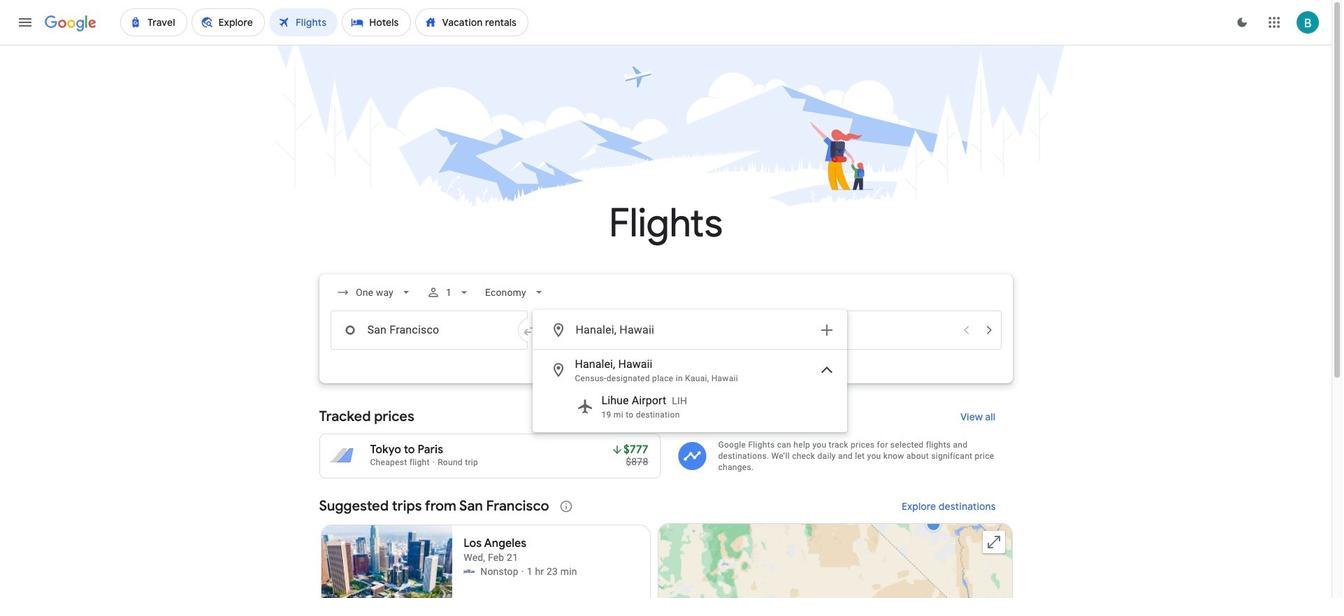 Task type: locate. For each thing, give the bounding box(es) containing it.
toggle nearby airports for hanalei, hawaii image
[[819, 362, 835, 378]]

1 vertical spatial  image
[[522, 564, 524, 578]]

change appearance image
[[1226, 6, 1260, 39]]

878 US dollars text field
[[626, 456, 649, 467]]

Where else? text field
[[575, 313, 810, 347]]

 image
[[433, 457, 435, 467], [522, 564, 524, 578]]

list box
[[533, 350, 847, 432]]

 image inside 'tracked prices' region
[[433, 457, 435, 467]]

None text field
[[330, 311, 528, 350]]

0 horizontal spatial  image
[[433, 457, 435, 467]]

tracked prices region
[[319, 400, 1013, 478]]

lihue airport (lih) option
[[533, 387, 847, 426]]

Flight search field
[[308, 274, 1024, 432]]

suggested trips from san francisco region
[[319, 490, 1013, 598]]

1 horizontal spatial  image
[[522, 564, 524, 578]]

0 vertical spatial  image
[[433, 457, 435, 467]]

None field
[[330, 280, 418, 305], [480, 280, 552, 305], [330, 280, 418, 305], [480, 280, 552, 305]]

Departure text field
[[775, 311, 954, 349]]



Task type: describe. For each thing, give the bounding box(es) containing it.
list box inside enter your destination dialog
[[533, 350, 847, 432]]

main menu image
[[17, 14, 34, 31]]

enter your destination dialog
[[533, 310, 847, 432]]

hanalei, hawaii option
[[533, 353, 847, 387]]

destination, select multiple airports image
[[819, 322, 835, 339]]

 image inside suggested trips from san francisco region
[[522, 564, 524, 578]]

777 US dollars text field
[[624, 443, 649, 457]]

none text field inside the flight search box
[[330, 311, 528, 350]]

jetblue image
[[464, 566, 475, 577]]



Task type: vqa. For each thing, say whether or not it's contained in the screenshot.
footer in the Google Maps element
no



